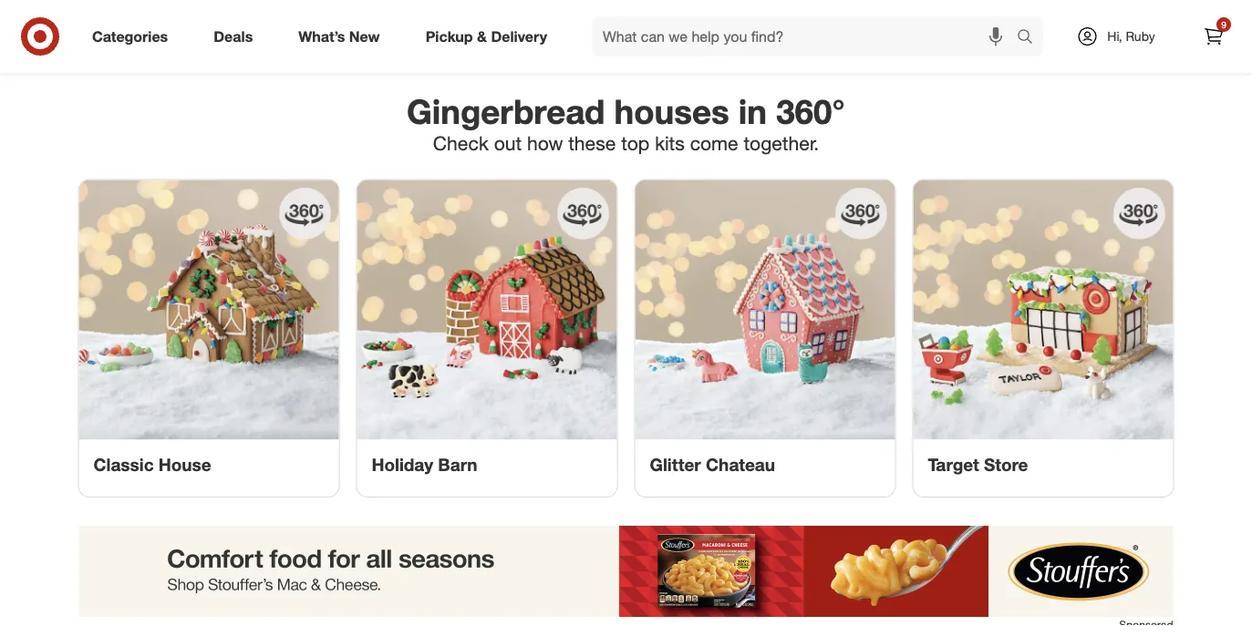 Task type: locate. For each thing, give the bounding box(es) containing it.
what's
[[298, 27, 345, 45]]

barn
[[438, 454, 478, 475]]

classic house
[[93, 454, 211, 475]]

holiday barn link
[[357, 180, 617, 497]]

these
[[568, 131, 616, 154]]

360°
[[776, 91, 845, 132]]

hi,
[[1108, 28, 1122, 44]]

glitter
[[650, 454, 701, 475]]

pickup & delivery link
[[410, 16, 570, 57]]

together.
[[744, 131, 819, 154]]

glitter chateau
[[650, 454, 775, 475]]

categories link
[[77, 16, 191, 57]]

search
[[1009, 29, 1053, 47]]

advertisement region
[[79, 526, 1173, 617]]

deals
[[214, 27, 253, 45]]

&
[[477, 27, 487, 45]]

come
[[690, 131, 738, 154]]

classic
[[93, 454, 154, 475]]

hi, ruby
[[1108, 28, 1155, 44]]

delivery
[[491, 27, 547, 45]]

target store
[[928, 454, 1028, 475]]

new
[[349, 27, 380, 45]]

glitter chateau link
[[635, 180, 895, 497]]

what's new
[[298, 27, 380, 45]]

classic house link
[[79, 180, 339, 497]]

gingerbread houses in 360° check out how these top kits come together.
[[407, 91, 845, 154]]

out
[[494, 131, 522, 154]]

search button
[[1009, 16, 1053, 60]]

check
[[433, 131, 489, 154]]



Task type: vqa. For each thing, say whether or not it's contained in the screenshot.
Target on the right bottom of the page
yes



Task type: describe. For each thing, give the bounding box(es) containing it.
holiday
[[372, 454, 433, 475]]

pickup & delivery
[[426, 27, 547, 45]]

gingerbread
[[407, 91, 605, 132]]

target store link
[[913, 180, 1173, 497]]

chateau
[[706, 454, 775, 475]]

how
[[527, 131, 563, 154]]

What can we help you find? suggestions appear below search field
[[592, 16, 1021, 57]]

in
[[739, 91, 767, 132]]

store
[[984, 454, 1028, 475]]

house
[[159, 454, 211, 475]]

ruby
[[1126, 28, 1155, 44]]

houses
[[614, 91, 729, 132]]

deals link
[[198, 16, 276, 57]]

9 link
[[1194, 16, 1234, 57]]

what's new link
[[283, 16, 403, 57]]

pickup
[[426, 27, 473, 45]]

holiday barn
[[372, 454, 478, 475]]

kits
[[655, 131, 685, 154]]

categories
[[92, 27, 168, 45]]

9
[[1221, 19, 1226, 30]]

top
[[621, 131, 650, 154]]

target
[[928, 454, 979, 475]]



